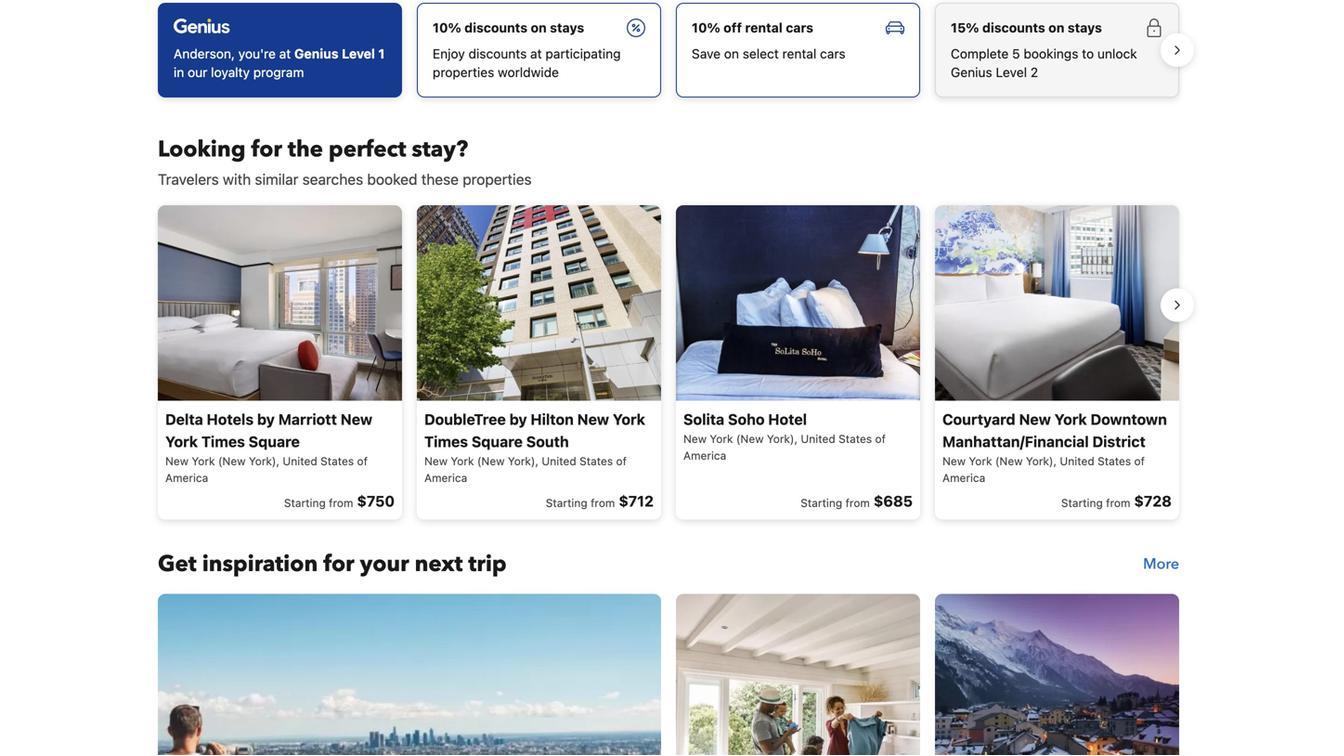 Task type: describe. For each thing, give the bounding box(es) containing it.
0 vertical spatial rental
[[745, 20, 783, 35]]

0 vertical spatial cars
[[786, 20, 814, 35]]

more
[[1144, 554, 1180, 574]]

you're
[[239, 46, 276, 61]]

states inside solita soho hotel new york (new york), united states of america
[[839, 432, 872, 445]]

with
[[223, 170, 251, 188]]

stay?
[[412, 134, 468, 165]]

$750
[[357, 492, 395, 510]]

properties inside enjoy discounts at participating properties worldwide
[[433, 64, 495, 80]]

bookings
[[1024, 46, 1079, 61]]

off
[[724, 20, 742, 35]]

york), inside delta hotels by marriott new york times square new york (new york), united states of america
[[249, 455, 280, 468]]

save
[[692, 46, 721, 61]]

these
[[421, 170, 459, 188]]

stays for 15% discounts on stays
[[1068, 20, 1103, 35]]

inspiration
[[202, 549, 318, 579]]

level inside anderson, you're at genius level 1 in our loyalty program
[[342, 46, 375, 61]]

the 6 best orlando hotels for families image
[[676, 594, 921, 755]]

on for at
[[531, 20, 547, 35]]

travelers
[[158, 170, 219, 188]]

genius inside complete 5 bookings to unlock genius level 2
[[951, 64, 993, 80]]

genius inside anderson, you're at genius level 1 in our loyalty program
[[294, 46, 339, 61]]

5
[[1013, 46, 1021, 61]]

1
[[378, 46, 385, 61]]

5 best ski towns around the world image
[[935, 594, 1180, 755]]

(new inside doubletree by hilton new york times square south new york (new york), united states of america
[[477, 455, 505, 468]]

new down delta
[[165, 455, 189, 468]]

starting for $750
[[284, 496, 326, 509]]

hotels
[[207, 410, 254, 428]]

america inside doubletree by hilton new york times square south new york (new york), united states of america
[[425, 471, 467, 484]]

from for $728
[[1107, 496, 1131, 509]]

10% discounts on stays
[[433, 20, 585, 35]]

2
[[1031, 64, 1039, 80]]

on for bookings
[[1049, 20, 1065, 35]]

south
[[527, 433, 569, 450]]

get
[[158, 549, 197, 579]]

of inside delta hotels by marriott new york times square new york (new york), united states of america
[[357, 455, 368, 468]]

starting for $728
[[1062, 496, 1103, 509]]

region containing 10% discounts on stays
[[143, 0, 1195, 105]]

by inside delta hotels by marriott new york times square new york (new york), united states of america
[[257, 410, 275, 428]]

for inside looking for the perfect stay? travelers with similar searches booked these properties
[[251, 134, 282, 165]]

(new inside solita soho hotel new york (new york), united states of america
[[737, 432, 764, 445]]

times inside delta hotels by marriott new york times square new york (new york), united states of america
[[201, 433, 245, 450]]

by inside doubletree by hilton new york times square south new york (new york), united states of america
[[510, 410, 527, 428]]

square inside delta hotels by marriott new york times square new york (new york), united states of america
[[249, 433, 300, 450]]

at for you're
[[279, 46, 291, 61]]

downtown
[[1091, 410, 1168, 428]]

of inside courtyard new york downtown manhattan/financial district new york (new york), united states of america
[[1135, 455, 1145, 468]]

hotel
[[769, 410, 807, 428]]

anderson, you're at genius level 1 in our loyalty program
[[174, 46, 385, 80]]

in
[[174, 64, 184, 80]]

discounts for discounts
[[465, 20, 528, 35]]

trip
[[469, 549, 507, 579]]

times inside doubletree by hilton new york times square south new york (new york), united states of america
[[425, 433, 468, 450]]

new inside solita soho hotel new york (new york), united states of america
[[684, 432, 707, 445]]

united inside delta hotels by marriott new york times square new york (new york), united states of america
[[283, 455, 317, 468]]

get inspiration for your next trip
[[158, 549, 507, 579]]

doubletree
[[425, 410, 506, 428]]

doubletree by hilton new york times square south new york (new york), united states of america
[[425, 410, 646, 484]]

select
[[743, 46, 779, 61]]

$728
[[1135, 492, 1172, 510]]

anderson,
[[174, 46, 235, 61]]

york), inside solita soho hotel new york (new york), united states of america
[[767, 432, 798, 445]]

1 horizontal spatial cars
[[820, 46, 846, 61]]

similar
[[255, 170, 299, 188]]

america inside courtyard new york downtown manhattan/financial district new york (new york), united states of america
[[943, 471, 986, 484]]

states inside doubletree by hilton new york times square south new york (new york), united states of america
[[580, 455, 613, 468]]

program
[[253, 64, 304, 80]]

york), inside courtyard new york downtown manhattan/financial district new york (new york), united states of america
[[1026, 455, 1057, 468]]



Task type: vqa. For each thing, say whether or not it's contained in the screenshot.
bottom ROUTE
no



Task type: locate. For each thing, give the bounding box(es) containing it.
3 from from the left
[[846, 496, 870, 509]]

marriott
[[278, 410, 337, 428]]

(new inside delta hotels by marriott new york times square new york (new york), united states of america
[[218, 455, 246, 468]]

starting inside starting from $728
[[1062, 496, 1103, 509]]

times down doubletree
[[425, 433, 468, 450]]

0 horizontal spatial at
[[279, 46, 291, 61]]

from left $712
[[591, 496, 615, 509]]

4 from from the left
[[1107, 496, 1131, 509]]

starting for $712
[[546, 496, 588, 509]]

new down solita
[[684, 432, 707, 445]]

10% up enjoy
[[433, 20, 461, 35]]

2 horizontal spatial on
[[1049, 20, 1065, 35]]

of up $685
[[876, 432, 886, 445]]

by right the hotels
[[257, 410, 275, 428]]

discounts
[[465, 20, 528, 35], [983, 20, 1046, 35], [469, 46, 527, 61]]

1 times from the left
[[201, 433, 245, 450]]

starting left $685
[[801, 496, 843, 509]]

starting inside starting from $712
[[546, 496, 588, 509]]

more link
[[1144, 549, 1180, 579]]

1 vertical spatial rental
[[783, 46, 817, 61]]

states down "district"
[[1098, 455, 1132, 468]]

starting from $728
[[1062, 492, 1172, 510]]

enjoy discounts at participating properties worldwide
[[433, 46, 621, 80]]

1 horizontal spatial at
[[531, 46, 542, 61]]

for
[[251, 134, 282, 165], [323, 549, 355, 579]]

courtyard new york downtown manhattan/financial district new york (new york), united states of america
[[943, 410, 1168, 484]]

york), down the hotels
[[249, 455, 280, 468]]

united inside solita soho hotel new york (new york), united states of america
[[801, 432, 836, 445]]

0 horizontal spatial cars
[[786, 20, 814, 35]]

united down hotel
[[801, 432, 836, 445]]

from inside starting from $685
[[846, 496, 870, 509]]

0 horizontal spatial stays
[[550, 20, 585, 35]]

york inside solita soho hotel new york (new york), united states of america
[[710, 432, 733, 445]]

level down the '5'
[[996, 64, 1027, 80]]

1 horizontal spatial for
[[323, 549, 355, 579]]

0 vertical spatial for
[[251, 134, 282, 165]]

searches
[[302, 170, 363, 188]]

$685
[[874, 492, 913, 510]]

1 horizontal spatial 10%
[[692, 20, 721, 35]]

1 by from the left
[[257, 410, 275, 428]]

(new down doubletree
[[477, 455, 505, 468]]

enjoy
[[433, 46, 465, 61]]

15%
[[951, 20, 980, 35]]

1 horizontal spatial on
[[724, 46, 739, 61]]

stays
[[550, 20, 585, 35], [1068, 20, 1103, 35]]

properties down enjoy
[[433, 64, 495, 80]]

united down "district"
[[1060, 455, 1095, 468]]

from inside starting from $728
[[1107, 496, 1131, 509]]

(new down 'manhattan/financial'
[[996, 455, 1023, 468]]

1 horizontal spatial square
[[472, 433, 523, 450]]

looking
[[158, 134, 246, 165]]

solita
[[684, 410, 725, 428]]

for up "similar"
[[251, 134, 282, 165]]

new right marriott
[[341, 410, 373, 428]]

2 starting from the left
[[546, 496, 588, 509]]

0 vertical spatial level
[[342, 46, 375, 61]]

1 horizontal spatial stays
[[1068, 20, 1103, 35]]

york), inside doubletree by hilton new york times square south new york (new york), united states of america
[[508, 455, 539, 468]]

america inside solita soho hotel new york (new york), united states of america
[[684, 449, 727, 462]]

from left $685
[[846, 496, 870, 509]]

worldwide
[[498, 64, 559, 80]]

1 vertical spatial level
[[996, 64, 1027, 80]]

cars up save on select rental cars
[[786, 20, 814, 35]]

by
[[257, 410, 275, 428], [510, 410, 527, 428]]

at up program
[[279, 46, 291, 61]]

discounts up the '5'
[[983, 20, 1046, 35]]

$712
[[619, 492, 654, 510]]

0 vertical spatial properties
[[433, 64, 495, 80]]

united inside doubletree by hilton new york times square south new york (new york), united states of america
[[542, 455, 577, 468]]

by left hilton
[[510, 410, 527, 428]]

of inside doubletree by hilton new york times square south new york (new york), united states of america
[[616, 455, 627, 468]]

states inside courtyard new york downtown manhattan/financial district new york (new york), united states of america
[[1098, 455, 1132, 468]]

region
[[143, 0, 1195, 105], [143, 198, 1195, 527]]

(new
[[737, 432, 764, 445], [218, 455, 246, 468], [477, 455, 505, 468], [996, 455, 1023, 468]]

united down south
[[542, 455, 577, 468]]

starting from $712
[[546, 492, 654, 510]]

america inside delta hotels by marriott new york times square new york (new york), united states of america
[[165, 471, 208, 484]]

united inside courtyard new york downtown manhattan/financial district new york (new york), united states of america
[[1060, 455, 1095, 468]]

1 stays from the left
[[550, 20, 585, 35]]

united
[[801, 432, 836, 445], [283, 455, 317, 468], [542, 455, 577, 468], [1060, 455, 1095, 468]]

0 horizontal spatial 10%
[[433, 20, 461, 35]]

stays for 10% discounts on stays
[[550, 20, 585, 35]]

10% for 10% off rental cars
[[692, 20, 721, 35]]

level
[[342, 46, 375, 61], [996, 64, 1027, 80]]

loyalty
[[211, 64, 250, 80]]

rental up select
[[745, 20, 783, 35]]

(new inside courtyard new york downtown manhattan/financial district new york (new york), united states of america
[[996, 455, 1023, 468]]

1 at from the left
[[279, 46, 291, 61]]

rental right select
[[783, 46, 817, 61]]

soho
[[728, 410, 765, 428]]

0 horizontal spatial square
[[249, 433, 300, 450]]

york), down hotel
[[767, 432, 798, 445]]

1 horizontal spatial genius
[[951, 64, 993, 80]]

states up starting from $712 on the bottom of the page
[[580, 455, 613, 468]]

0 horizontal spatial level
[[342, 46, 375, 61]]

square
[[249, 433, 300, 450], [472, 433, 523, 450]]

states inside delta hotels by marriott new york times square new york (new york), united states of america
[[321, 455, 354, 468]]

0 horizontal spatial on
[[531, 20, 547, 35]]

new
[[341, 410, 373, 428], [578, 410, 609, 428], [1019, 410, 1051, 428], [684, 432, 707, 445], [165, 455, 189, 468], [425, 455, 448, 468], [943, 455, 966, 468]]

york), down 'manhattan/financial'
[[1026, 455, 1057, 468]]

states up starting from $685
[[839, 432, 872, 445]]

of down "district"
[[1135, 455, 1145, 468]]

blue genius logo image
[[174, 18, 230, 33], [174, 18, 230, 33]]

complete
[[951, 46, 1009, 61]]

properties
[[433, 64, 495, 80], [463, 170, 532, 188]]

on up enjoy discounts at participating properties worldwide
[[531, 20, 547, 35]]

discounts inside enjoy discounts at participating properties worldwide
[[469, 46, 527, 61]]

2 at from the left
[[531, 46, 542, 61]]

participating
[[546, 46, 621, 61]]

looking for the perfect stay? travelers with similar searches booked these properties
[[158, 134, 532, 188]]

times
[[201, 433, 245, 450], [425, 433, 468, 450]]

discounts up enjoy discounts at participating properties worldwide
[[465, 20, 528, 35]]

from for $750
[[329, 496, 353, 509]]

on
[[531, 20, 547, 35], [1049, 20, 1065, 35], [724, 46, 739, 61]]

2 times from the left
[[425, 433, 468, 450]]

starting down doubletree by hilton new york times square south new york (new york), united states of america
[[546, 496, 588, 509]]

square down marriott
[[249, 433, 300, 450]]

2 from from the left
[[591, 496, 615, 509]]

genius down complete
[[951, 64, 993, 80]]

level left 1
[[342, 46, 375, 61]]

1 horizontal spatial by
[[510, 410, 527, 428]]

genius up program
[[294, 46, 339, 61]]

your
[[360, 549, 409, 579]]

square inside doubletree by hilton new york times square south new york (new york), united states of america
[[472, 433, 523, 450]]

2 10% from the left
[[692, 20, 721, 35]]

delta hotels by marriott new york times square new york (new york), united states of america
[[165, 410, 373, 484]]

1 vertical spatial for
[[323, 549, 355, 579]]

from left $728
[[1107, 496, 1131, 509]]

our
[[188, 64, 208, 80]]

states up starting from $750
[[321, 455, 354, 468]]

10% up save
[[692, 20, 721, 35]]

new down doubletree
[[425, 455, 448, 468]]

manhattan/financial
[[943, 433, 1089, 450]]

of inside solita soho hotel new york (new york), united states of america
[[876, 432, 886, 445]]

at up worldwide
[[531, 46, 542, 61]]

united down marriott
[[283, 455, 317, 468]]

america down delta
[[165, 471, 208, 484]]

at
[[279, 46, 291, 61], [531, 46, 542, 61]]

of
[[876, 432, 886, 445], [357, 455, 368, 468], [616, 455, 627, 468], [1135, 455, 1145, 468]]

starting for $685
[[801, 496, 843, 509]]

courtyard
[[943, 410, 1016, 428]]

15% discounts on stays
[[951, 20, 1103, 35]]

4 starting from the left
[[1062, 496, 1103, 509]]

1 vertical spatial properties
[[463, 170, 532, 188]]

starting down courtyard new york downtown manhattan/financial district new york (new york), united states of america
[[1062, 496, 1103, 509]]

0 horizontal spatial times
[[201, 433, 245, 450]]

from for $712
[[591, 496, 615, 509]]

of up $712
[[616, 455, 627, 468]]

(new down the hotels
[[218, 455, 246, 468]]

starting from $685
[[801, 492, 913, 510]]

2 by from the left
[[510, 410, 527, 428]]

1 vertical spatial genius
[[951, 64, 993, 80]]

1 horizontal spatial times
[[425, 433, 468, 450]]

to
[[1082, 46, 1094, 61]]

from inside starting from $712
[[591, 496, 615, 509]]

starting from $750
[[284, 492, 395, 510]]

0 horizontal spatial by
[[257, 410, 275, 428]]

on right save
[[724, 46, 739, 61]]

at for discounts
[[531, 46, 542, 61]]

discounts for 5
[[983, 20, 1046, 35]]

starting
[[284, 496, 326, 509], [546, 496, 588, 509], [801, 496, 843, 509], [1062, 496, 1103, 509]]

america down courtyard
[[943, 471, 986, 484]]

the
[[288, 134, 323, 165]]

cars right select
[[820, 46, 846, 61]]

delta
[[165, 410, 203, 428]]

from
[[329, 496, 353, 509], [591, 496, 615, 509], [846, 496, 870, 509], [1107, 496, 1131, 509]]

level inside complete 5 bookings to unlock genius level 2
[[996, 64, 1027, 80]]

1 vertical spatial cars
[[820, 46, 846, 61]]

starting inside starting from $750
[[284, 496, 326, 509]]

region containing delta hotels by marriott new york times square
[[143, 198, 1195, 527]]

1 starting from the left
[[284, 496, 326, 509]]

0 horizontal spatial for
[[251, 134, 282, 165]]

starting down delta hotels by marriott new york times square new york (new york), united states of america
[[284, 496, 326, 509]]

1 horizontal spatial level
[[996, 64, 1027, 80]]

complete 5 bookings to unlock genius level 2
[[951, 46, 1138, 80]]

america
[[684, 449, 727, 462], [165, 471, 208, 484], [425, 471, 467, 484], [943, 471, 986, 484]]

from for $685
[[846, 496, 870, 509]]

america down solita
[[684, 449, 727, 462]]

properties inside looking for the perfect stay? travelers with similar searches booked these properties
[[463, 170, 532, 188]]

3 starting from the left
[[801, 496, 843, 509]]

discounts down 10% discounts on stays
[[469, 46, 527, 61]]

next
[[415, 549, 463, 579]]

0 horizontal spatial genius
[[294, 46, 339, 61]]

1 region from the top
[[143, 0, 1195, 105]]

cars
[[786, 20, 814, 35], [820, 46, 846, 61]]

unlock
[[1098, 46, 1138, 61]]

10% for 10% discounts on stays
[[433, 20, 461, 35]]

1 square from the left
[[249, 433, 300, 450]]

from left $750 at the bottom of the page
[[329, 496, 353, 509]]

genius
[[294, 46, 339, 61], [951, 64, 993, 80]]

new down courtyard
[[943, 455, 966, 468]]

stays up to
[[1068, 20, 1103, 35]]

at inside anderson, you're at genius level 1 in our loyalty program
[[279, 46, 291, 61]]

booked
[[367, 170, 418, 188]]

york),
[[767, 432, 798, 445], [249, 455, 280, 468], [508, 455, 539, 468], [1026, 455, 1057, 468]]

of up $750 at the bottom of the page
[[357, 455, 368, 468]]

1 from from the left
[[329, 496, 353, 509]]

1 vertical spatial region
[[143, 198, 1195, 527]]

york
[[613, 410, 646, 428], [1055, 410, 1088, 428], [710, 432, 733, 445], [165, 433, 198, 450], [192, 455, 215, 468], [451, 455, 474, 468], [969, 455, 993, 468]]

0 vertical spatial genius
[[294, 46, 339, 61]]

new up 'manhattan/financial'
[[1019, 410, 1051, 428]]

10% off rental cars
[[692, 20, 814, 35]]

0 vertical spatial region
[[143, 0, 1195, 105]]

for left your
[[323, 549, 355, 579]]

solita soho hotel new york (new york), united states of america
[[684, 410, 886, 462]]

on up the bookings
[[1049, 20, 1065, 35]]

10%
[[433, 20, 461, 35], [692, 20, 721, 35]]

district
[[1093, 433, 1146, 450]]

save on select rental cars
[[692, 46, 846, 61]]

2 region from the top
[[143, 198, 1195, 527]]

(new down soho
[[737, 432, 764, 445]]

from inside starting from $750
[[329, 496, 353, 509]]

starting inside starting from $685
[[801, 496, 843, 509]]

new right hilton
[[578, 410, 609, 428]]

1 10% from the left
[[433, 20, 461, 35]]

properties right these
[[463, 170, 532, 188]]

states
[[839, 432, 872, 445], [321, 455, 354, 468], [580, 455, 613, 468], [1098, 455, 1132, 468]]

hilton
[[531, 410, 574, 428]]

at inside enjoy discounts at participating properties worldwide
[[531, 46, 542, 61]]

stays up participating
[[550, 20, 585, 35]]

square down doubletree
[[472, 433, 523, 450]]

america down doubletree
[[425, 471, 467, 484]]

2 square from the left
[[472, 433, 523, 450]]

perfect
[[329, 134, 406, 165]]

rental
[[745, 20, 783, 35], [783, 46, 817, 61]]

times down the hotels
[[201, 433, 245, 450]]

york), down south
[[508, 455, 539, 468]]

2 stays from the left
[[1068, 20, 1103, 35]]



